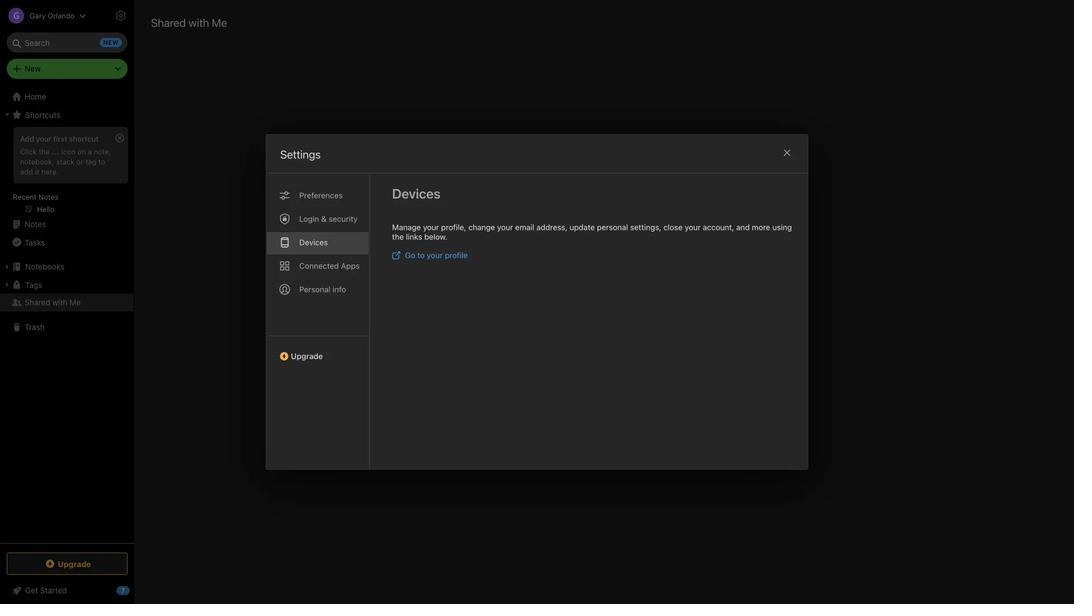 Task type: vqa. For each thing, say whether or not it's contained in the screenshot.
click
yes



Task type: locate. For each thing, give the bounding box(es) containing it.
1 horizontal spatial upgrade
[[291, 352, 323, 361]]

your up click the ...
[[36, 134, 51, 143]]

shared with me
[[151, 16, 227, 29], [25, 298, 81, 307]]

the inside "manage your profile, change your email address, update personal settings, close your account, and more using the links below."
[[392, 232, 404, 242]]

1 vertical spatial devices
[[300, 238, 328, 247]]

shared
[[151, 16, 186, 29], [25, 298, 50, 307]]

0 horizontal spatial me
[[70, 298, 81, 307]]

1 horizontal spatial me
[[212, 16, 227, 29]]

upgrade inside tab list
[[291, 352, 323, 361]]

upgrade button
[[266, 336, 370, 366], [7, 553, 128, 576]]

0 horizontal spatial shared
[[25, 298, 50, 307]]

home link
[[0, 88, 134, 106]]

new
[[25, 64, 41, 73]]

trash
[[25, 323, 45, 332]]

group containing add your first shortcut
[[0, 124, 134, 220]]

manage your profile, change your email address, update personal settings, close your account, and more using the links below.
[[392, 223, 793, 242]]

0 vertical spatial with
[[189, 16, 209, 29]]

0 horizontal spatial devices
[[300, 238, 328, 247]]

0 horizontal spatial the
[[39, 147, 50, 156]]

devices
[[392, 186, 441, 202], [300, 238, 328, 247]]

profile
[[445, 251, 468, 260]]

tags button
[[0, 276, 134, 294]]

stack
[[56, 157, 75, 166]]

0 vertical spatial the
[[39, 147, 50, 156]]

notes inside 'group'
[[39, 193, 59, 201]]

0 vertical spatial shared with me
[[151, 16, 227, 29]]

devices up manage
[[392, 186, 441, 202]]

1 horizontal spatial to
[[418, 251, 425, 260]]

0 vertical spatial upgrade
[[291, 352, 323, 361]]

0 horizontal spatial with
[[52, 298, 67, 307]]

1 horizontal spatial shared with me
[[151, 16, 227, 29]]

0 vertical spatial notes
[[39, 193, 59, 201]]

1 vertical spatial upgrade button
[[7, 553, 128, 576]]

your right the close
[[685, 223, 701, 232]]

1 vertical spatial shared
[[25, 298, 50, 307]]

1 horizontal spatial with
[[189, 16, 209, 29]]

1 vertical spatial with
[[52, 298, 67, 307]]

your up below.
[[423, 223, 439, 232]]

info
[[333, 285, 346, 294]]

recent
[[13, 193, 37, 201]]

home
[[25, 92, 46, 101]]

None search field
[[15, 32, 120, 53]]

0 horizontal spatial upgrade button
[[7, 553, 128, 576]]

profile,
[[441, 223, 467, 232]]

me
[[212, 16, 227, 29], [70, 298, 81, 307]]

expand tags image
[[3, 280, 12, 289]]

on
[[78, 147, 86, 156]]

0 vertical spatial upgrade button
[[266, 336, 370, 366]]

to
[[98, 157, 105, 166], [418, 251, 425, 260]]

0 vertical spatial me
[[212, 16, 227, 29]]

click
[[20, 147, 37, 156]]

1 horizontal spatial devices
[[392, 186, 441, 202]]

notebooks
[[25, 262, 64, 272]]

your
[[36, 134, 51, 143], [423, 223, 439, 232], [498, 223, 513, 232], [685, 223, 701, 232], [427, 251, 443, 260]]

notes right "recent"
[[39, 193, 59, 201]]

1 vertical spatial upgrade
[[58, 560, 91, 569]]

notes
[[39, 193, 59, 201], [25, 220, 46, 229]]

1 vertical spatial me
[[70, 298, 81, 307]]

your inside 'group'
[[36, 134, 51, 143]]

1 vertical spatial the
[[392, 232, 404, 242]]

1 vertical spatial shared with me
[[25, 298, 81, 307]]

0 horizontal spatial upgrade
[[58, 560, 91, 569]]

address,
[[537, 223, 568, 232]]

tree
[[0, 88, 134, 543]]

tasks button
[[0, 233, 134, 251]]

personal
[[597, 223, 629, 232]]

the
[[39, 147, 50, 156], [392, 232, 404, 242]]

0 vertical spatial devices
[[392, 186, 441, 202]]

0 vertical spatial to
[[98, 157, 105, 166]]

0 vertical spatial shared
[[151, 16, 186, 29]]

expand notebooks image
[[3, 263, 12, 272]]

devices down login
[[300, 238, 328, 247]]

shortcuts button
[[0, 106, 134, 124]]

1 horizontal spatial shared
[[151, 16, 186, 29]]

tab list
[[266, 174, 370, 470]]

upgrade
[[291, 352, 323, 361], [58, 560, 91, 569]]

add
[[20, 167, 33, 176]]

to right go
[[418, 251, 425, 260]]

0 horizontal spatial shared with me
[[25, 298, 81, 307]]

shared down tags
[[25, 298, 50, 307]]

click the ...
[[20, 147, 59, 156]]

shared with me element
[[134, 0, 1075, 605]]

1 horizontal spatial the
[[392, 232, 404, 242]]

connected
[[300, 261, 339, 271]]

trash link
[[0, 319, 134, 336]]

group
[[0, 124, 134, 220]]

shared right settings icon
[[151, 16, 186, 29]]

settings
[[280, 148, 321, 161]]

settings,
[[631, 223, 662, 232]]

go to your profile button
[[392, 251, 468, 260]]

0 horizontal spatial to
[[98, 157, 105, 166]]

login & security
[[300, 214, 358, 224]]

the down manage
[[392, 232, 404, 242]]

settings image
[[114, 9, 128, 22]]

preferences
[[300, 191, 343, 200]]

and
[[737, 223, 750, 232]]

to down note,
[[98, 157, 105, 166]]

the left ...
[[39, 147, 50, 156]]

with
[[189, 16, 209, 29], [52, 298, 67, 307]]

notes up the 'tasks'
[[25, 220, 46, 229]]



Task type: describe. For each thing, give the bounding box(es) containing it.
tab list containing preferences
[[266, 174, 370, 470]]

icon
[[61, 147, 76, 156]]

to inside icon on a note, notebook, stack or tag to add it here.
[[98, 157, 105, 166]]

your down below.
[[427, 251, 443, 260]]

below.
[[425, 232, 448, 242]]

tree containing home
[[0, 88, 134, 543]]

email
[[516, 223, 535, 232]]

1 vertical spatial notes
[[25, 220, 46, 229]]

Search text field
[[15, 32, 120, 53]]

1 horizontal spatial upgrade button
[[266, 336, 370, 366]]

add
[[20, 134, 34, 143]]

change
[[469, 223, 495, 232]]

connected apps
[[300, 261, 360, 271]]

close
[[664, 223, 683, 232]]

using
[[773, 223, 793, 232]]

shared with me link
[[0, 294, 134, 312]]

upgrade for upgrade popup button to the right
[[291, 352, 323, 361]]

apps
[[341, 261, 360, 271]]

or
[[77, 157, 83, 166]]

shortcut
[[69, 134, 99, 143]]

account,
[[703, 223, 735, 232]]

upgrade for the bottommost upgrade popup button
[[58, 560, 91, 569]]

devices inside tab list
[[300, 238, 328, 247]]

more
[[752, 223, 771, 232]]

...
[[52, 147, 59, 156]]

&
[[321, 214, 327, 224]]

your left email
[[498, 223, 513, 232]]

shortcuts
[[25, 110, 60, 119]]

add your first shortcut
[[20, 134, 99, 143]]

me inside tree
[[70, 298, 81, 307]]

login
[[300, 214, 319, 224]]

go
[[405, 251, 416, 260]]

note,
[[94, 147, 111, 156]]

icon on a note, notebook, stack or tag to add it here.
[[20, 147, 111, 176]]

new button
[[7, 59, 128, 79]]

the inside 'group'
[[39, 147, 50, 156]]

tags
[[25, 280, 42, 290]]

shared inside tree
[[25, 298, 50, 307]]

it
[[35, 167, 39, 176]]

first
[[53, 134, 67, 143]]

update
[[570, 223, 595, 232]]

manage
[[392, 223, 421, 232]]

security
[[329, 214, 358, 224]]

go to your profile
[[405, 251, 468, 260]]

notebooks link
[[0, 258, 134, 276]]

here.
[[41, 167, 59, 176]]

close image
[[781, 146, 794, 160]]

personal
[[300, 285, 331, 294]]

recent notes
[[13, 193, 59, 201]]

links
[[406, 232, 423, 242]]

notes link
[[0, 216, 134, 233]]

1 vertical spatial to
[[418, 251, 425, 260]]

notebook,
[[20, 157, 54, 166]]

tag
[[85, 157, 96, 166]]

tasks
[[25, 238, 45, 247]]

personal info
[[300, 285, 346, 294]]

a
[[88, 147, 92, 156]]



